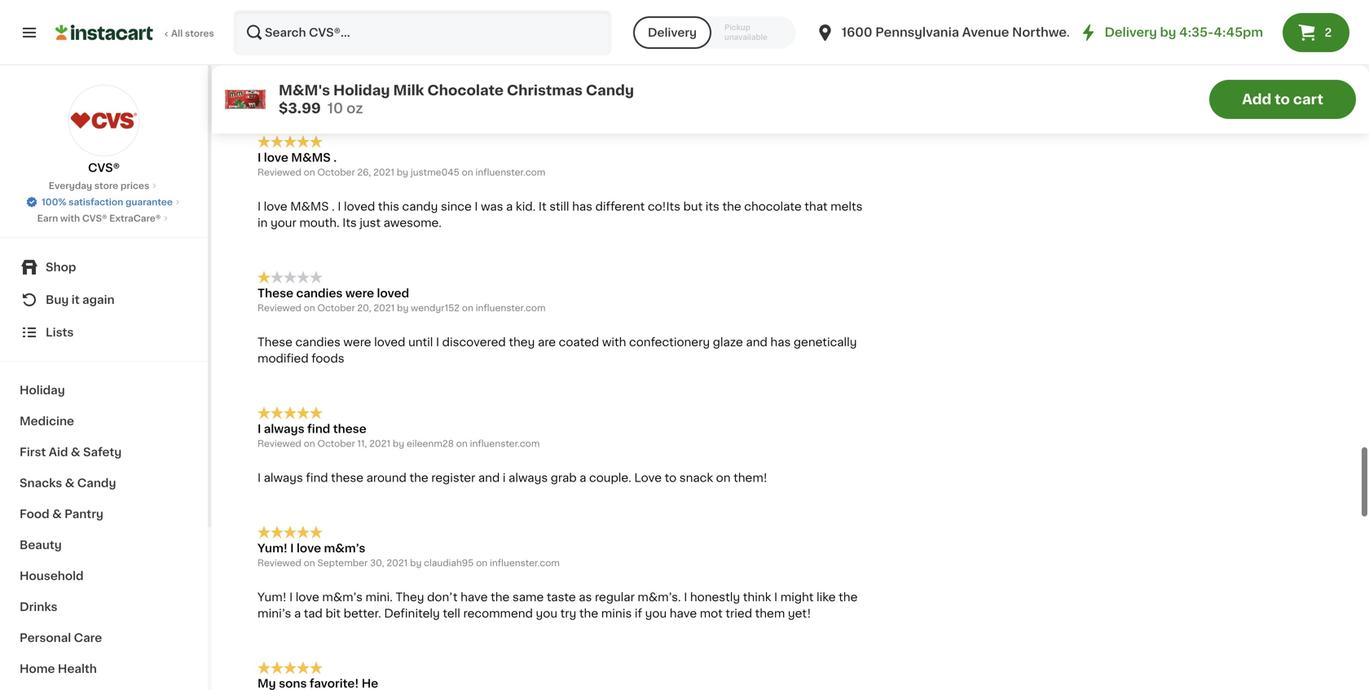 Task type: vqa. For each thing, say whether or not it's contained in the screenshot.
Delivery
yes



Task type: describe. For each thing, give the bounding box(es) containing it.
0 vertical spatial cvs®
[[88, 162, 120, 174]]

candies for these candies were loved reviewed on october 20, 2021 by wendyr152 on influenster.com
[[296, 288, 343, 299]]

medicine
[[20, 416, 74, 427]]

& inside the first aid & safety link
[[71, 447, 80, 458]]

yum! for yum! i love m&m's mini. they don't have the same taste as regular m&m's. i honestly think i might like the mini's a tad bit better. definitely tell recommend you try the minis if you have mot tried them yet!
[[258, 592, 287, 603]]

them
[[755, 608, 785, 619]]

earn with cvs® extracare®
[[37, 214, 161, 223]]

my
[[258, 678, 276, 690]]

northwest
[[1012, 26, 1079, 38]]

drinks link
[[10, 592, 198, 623]]

too
[[416, 82, 435, 93]]

a inside the yum! i love m&m's mini. they don't have the same taste as regular m&m's. i honestly think i might like the mini's a tad bit better. definitely tell recommend you try the minis if you have mot tried them yet!
[[294, 608, 301, 619]]

the up the recommend on the bottom of page
[[491, 592, 510, 603]]

on right eileenm28
[[456, 439, 468, 448]]

earn with cvs® extracare® link
[[37, 212, 171, 225]]

Search field
[[235, 11, 610, 54]]

and inside these candies were loved until i discovered they are coated with confectionery glaze and has genetically modified foods
[[746, 337, 768, 348]]

20,
[[357, 304, 371, 313]]

holiday inside m&m's holiday milk chocolate christmas candy $3.99 10 oz
[[333, 84, 390, 97]]

regular
[[595, 592, 635, 603]]

aid
[[49, 447, 68, 458]]

tad
[[304, 608, 323, 619]]

4:35-
[[1179, 26, 1214, 38]]

eileenm28
[[407, 439, 454, 448]]

he
[[362, 678, 378, 690]]

different
[[595, 201, 645, 212]]

health
[[58, 663, 97, 675]]

on right justme045
[[462, 168, 473, 177]]

personal
[[20, 632, 71, 644]]

m&m's holiday milk chocolate christmas candy $3.99 10 oz
[[279, 84, 634, 115]]

m&m's.
[[638, 592, 681, 603]]

are inside 'i love these [product:m&ms-minis-milk-chocolate-candy-tube-177-oz-24-count], they taste delicious and are the perfect mini snack when your craving something sweet. i definitely need these to anyone who wants a sweet treat but not too much to fill you up before your next meal .'
[[258, 65, 276, 77]]

still
[[550, 201, 569, 212]]

chocolate
[[744, 201, 802, 212]]

influenster.com for are
[[476, 304, 546, 313]]

i love m&ms . i loved this candy since i was a kid. it still has different co!its but its the chocolate that melts in your mouth. its just awesome.
[[258, 201, 863, 229]]

stores
[[185, 29, 214, 38]]

beauty
[[20, 540, 62, 551]]

it
[[539, 201, 547, 212]]

2 horizontal spatial you
[[645, 608, 667, 619]]

medicine link
[[10, 406, 198, 437]]

a inside 'i love these [product:m&ms-minis-milk-chocolate-candy-tube-177-oz-24-count], they taste delicious and are the perfect mini snack when your craving something sweet. i definitely need these to anyone who wants a sweet treat but not too much to fill you up before your next meal .'
[[295, 82, 301, 93]]

was
[[481, 201, 503, 212]]

beckyp49
[[409, 16, 455, 25]]

by for yum! i love m&m's mini. they don't have the same taste as regular m&m's. i honestly think i might like the mini's a tad bit better. definitely tell recommend you try the minis if you have mot tried them yet!
[[410, 559, 422, 568]]

11,
[[357, 439, 367, 448]]

everyday
[[49, 181, 92, 190]]

i love these [product:m&ms-minis-milk-chocolate-candy-tube-177-oz-24-count], they taste delicious and are the perfect mini snack when your craving something sweet. i definitely need these to anyone who wants a sweet treat but not too much to fill you up before your next meal .
[[258, 49, 862, 93]]

christmas
[[507, 84, 583, 97]]

pantry
[[65, 509, 103, 520]]

in
[[258, 217, 268, 229]]

candy
[[402, 201, 438, 212]]

shop link
[[10, 251, 198, 284]]

you inside 'i love these [product:m&ms-minis-milk-chocolate-candy-tube-177-oz-24-count], they taste delicious and are the perfect mini snack when your craving something sweet. i definitely need these to anyone who wants a sweet treat but not too much to fill you up before your next meal .'
[[504, 82, 526, 93]]

before
[[546, 82, 584, 93]]

home health link
[[10, 654, 198, 685]]

100% satisfaction guarantee button
[[25, 192, 182, 209]]

delivery for delivery by 4:35-4:45pm
[[1105, 26, 1157, 38]]

were for reviewed
[[345, 288, 374, 299]]

these inside the i always find these reviewed on october 11, 2021 by eileenm28 on influenster.com
[[333, 423, 367, 435]]

might
[[781, 592, 814, 603]]

2021 for these
[[369, 439, 391, 448]]

coated
[[559, 337, 599, 348]]

i inside i love m&ms . reviewed on october 26, 2021 by justme045 on influenster.com
[[258, 152, 261, 164]]

& for pantry
[[52, 509, 62, 520]]

loved inside i love m&ms . i loved this candy since i was a kid. it still has different co!its but its the chocolate that melts in your mouth. its just awesome.
[[344, 201, 375, 212]]

recommend
[[463, 608, 533, 619]]

milk
[[393, 84, 424, 97]]

meal
[[644, 82, 672, 93]]

love for i love m&ms . reviewed on october 26, 2021 by justme045 on influenster.com
[[264, 152, 288, 164]]

taste inside the yum! i love m&m's mini. they don't have the same taste as regular m&m's. i honestly think i might like the mini's a tad bit better. definitely tell recommend you try the minis if you have mot tried them yet!
[[547, 592, 576, 603]]

but inside i love m&ms . i loved this candy since i was a kid. it still has different co!its but its the chocolate that melts in your mouth. its just awesome.
[[683, 201, 703, 212]]

don't
[[427, 592, 458, 603]]

chocolate- for ca
[[493, 0, 557, 12]]

1 horizontal spatial you
[[536, 608, 558, 619]]

taste inside 'i love these [product:m&ms-minis-milk-chocolate-candy-tube-177-oz-24-count], they taste delicious and are the perfect mini snack when your craving something sweet. i definitely need these to anyone who wants a sweet treat but not too much to fill you up before your next meal .'
[[753, 49, 783, 61]]

delivery for delivery
[[648, 27, 697, 38]]

when
[[409, 65, 440, 77]]

the right like
[[839, 592, 858, 603]]

love inside the yum! i love m&m's mini. they don't have the same taste as regular m&m's. i honestly think i might like the mini's a tad bit better. definitely tell recommend you try the minis if you have mot tried them yet!
[[296, 592, 319, 603]]

milk- for ca
[[464, 0, 493, 12]]

has inside i love m&ms . i loved this candy since i was a kid. it still has different co!its but its the chocolate that melts in your mouth. its just awesome.
[[572, 201, 593, 212]]

food & pantry
[[20, 509, 103, 520]]

add to cart button
[[1210, 80, 1356, 119]]

has inside these candies were loved until i discovered they are coated with confectionery glaze and has genetically modified foods
[[771, 337, 791, 348]]

on up 'foods' on the bottom left of page
[[304, 304, 315, 313]]

cvs® logo image
[[68, 85, 140, 156]]

your inside i love m&ms . i loved this candy since i was a kid. it still has different co!its but its the chocolate that melts in your mouth. its just awesome.
[[271, 217, 297, 229]]

i always find these around the register and i always grab a couple.  love to snack on them!
[[258, 472, 768, 484]]

[product:m&ms- for i love these [product:m&ms-minis-milk-chocolate-ca reviewed on october 27, 2021 by beckyp49 on influenster.com
[[327, 0, 427, 12]]

first
[[20, 447, 46, 458]]

wendyr152
[[411, 304, 460, 313]]

these inside i love these [product:m&ms-minis-milk-chocolate-ca reviewed on october 27, 2021 by beckyp49 on influenster.com
[[291, 0, 325, 12]]

. for i love m&ms . i loved this candy since i was a kid. it still has different co!its but its the chocolate that melts in your mouth. its just awesome.
[[332, 201, 335, 212]]

and inside 'i love these [product:m&ms-minis-milk-chocolate-candy-tube-177-oz-24-count], they taste delicious and are the perfect mini snack when your craving something sweet. i definitely need these to anyone who wants a sweet treat but not too much to fill you up before your next meal .'
[[840, 49, 862, 61]]

october for find
[[317, 439, 355, 448]]

reviewed for candies
[[258, 304, 301, 313]]

its
[[706, 201, 720, 212]]

177-
[[621, 49, 643, 61]]

minis
[[601, 608, 632, 619]]

sweet.
[[581, 65, 619, 77]]

all
[[171, 29, 183, 38]]

october for were
[[317, 304, 355, 313]]

26,
[[357, 168, 371, 177]]

by for i love m&ms . i loved this candy since i was a kid. it still has different co!its but its the chocolate that melts in your mouth. its just awesome.
[[397, 168, 408, 177]]

100% satisfaction guarantee
[[42, 198, 173, 207]]

claudiah95
[[424, 559, 474, 568]]

yum! i love m&m's mini. they don't have the same taste as regular m&m's. i honestly think i might like the mini's a tad bit better. definitely tell recommend you try the minis if you have mot tried them yet!
[[258, 592, 858, 619]]

i inside i love these [product:m&ms-minis-milk-chocolate-ca reviewed on october 27, 2021 by beckyp49 on influenster.com
[[258, 0, 261, 12]]

i always find these reviewed on october 11, 2021 by eileenm28 on influenster.com
[[258, 423, 540, 448]]

1 horizontal spatial your
[[443, 65, 469, 77]]

delivery button
[[633, 16, 712, 49]]

they inside these candies were loved until i discovered they are coated with confectionery glaze and has genetically modified foods
[[509, 337, 535, 348]]

& for candy
[[65, 478, 74, 489]]

0 horizontal spatial have
[[461, 592, 488, 603]]

genetically
[[794, 337, 857, 348]]

to left anyone
[[752, 65, 764, 77]]

personal care
[[20, 632, 102, 644]]

mouth.
[[299, 217, 340, 229]]

influenster.com for the
[[490, 559, 560, 568]]

m&m's for reviewed
[[324, 543, 365, 554]]

melts
[[831, 201, 863, 212]]

the inside i love m&ms . i loved this candy since i was a kid. it still has different co!its but its the chocolate that melts in your mouth. its just awesome.
[[723, 201, 741, 212]]

add to cart
[[1242, 93, 1324, 106]]

guarantee
[[125, 198, 173, 207]]

i inside yum! i love m&m's reviewed on september 30, 2021 by claudiah95 on influenster.com
[[290, 543, 294, 554]]

milk- for candy-
[[458, 49, 486, 61]]

household
[[20, 571, 84, 582]]

love for i love m&ms . i loved this candy since i was a kid. it still has different co!its but its the chocolate that melts in your mouth. its just awesome.
[[264, 201, 287, 212]]

2021 for m&m's
[[387, 559, 408, 568]]

they
[[396, 592, 424, 603]]

on right wendyr152
[[462, 304, 473, 313]]

mini.
[[366, 592, 393, 603]]

by for i always find these around the register and i always grab a couple.  love to snack on them!
[[393, 439, 404, 448]]

candies for these candies were loved until i discovered they are coated with confectionery glaze and has genetically modified foods
[[295, 337, 341, 348]]

extracare®
[[109, 214, 161, 223]]

service type group
[[633, 16, 796, 49]]

loved for discovered
[[374, 337, 406, 348]]

love for i love these [product:m&ms-minis-milk-chocolate-candy-tube-177-oz-24-count], they taste delicious and are the perfect mini snack when your craving something sweet. i definitely need these to anyone who wants a sweet treat but not too much to fill you up before your next meal .
[[264, 49, 287, 61]]



Task type: locate. For each thing, give the bounding box(es) containing it.
treat
[[342, 82, 369, 93]]

m&ms for i
[[290, 201, 329, 212]]

1 vertical spatial candies
[[295, 337, 341, 348]]

2021 inside the i always find these reviewed on october 11, 2021 by eileenm28 on influenster.com
[[369, 439, 391, 448]]

& inside food & pantry link
[[52, 509, 62, 520]]

by left justme045
[[397, 168, 408, 177]]

m&ms down $3.99
[[291, 152, 331, 164]]

reviewed inside yum! i love m&m's reviewed on september 30, 2021 by claudiah95 on influenster.com
[[258, 559, 301, 568]]

find left around
[[306, 472, 328, 484]]

buy it again
[[46, 294, 115, 306]]

delivery by 4:35-4:45pm link
[[1079, 23, 1263, 42]]

you down m&m's.
[[645, 608, 667, 619]]

october inside i love these [product:m&ms-minis-milk-chocolate-ca reviewed on october 27, 2021 by beckyp49 on influenster.com
[[317, 16, 355, 25]]

to right love
[[665, 472, 677, 484]]

0 vertical spatial they
[[724, 49, 751, 61]]

yum! inside the yum! i love m&m's mini. they don't have the same taste as regular m&m's. i honestly think i might like the mini's a tad bit better. definitely tell recommend you try the minis if you have mot tried them yet!
[[258, 592, 287, 603]]

tried
[[726, 608, 752, 619]]

[product:m&ms- for i love these [product:m&ms-minis-milk-chocolate-candy-tube-177-oz-24-count], they taste delicious and are the perfect mini snack when your craving something sweet. i definitely need these to anyone who wants a sweet treat but not too much to fill you up before your next meal .
[[326, 49, 422, 61]]

1 vertical spatial were
[[343, 337, 371, 348]]

influenster.com inside i love these [product:m&ms-minis-milk-chocolate-ca reviewed on october 27, 2021 by beckyp49 on influenster.com
[[471, 16, 541, 25]]

your right in
[[271, 217, 297, 229]]

everyday store prices
[[49, 181, 149, 190]]

i love these [product:m&ms-minis-milk-chocolate-ca reviewed on october 27, 2021 by beckyp49 on influenster.com
[[258, 0, 572, 25]]

0 horizontal spatial they
[[509, 337, 535, 348]]

&
[[71, 447, 80, 458], [65, 478, 74, 489], [52, 509, 62, 520]]

2 vertical spatial and
[[478, 472, 500, 484]]

candy inside m&m's holiday milk chocolate christmas candy $3.99 10 oz
[[586, 84, 634, 97]]

1 vertical spatial they
[[509, 337, 535, 348]]

1 vertical spatial with
[[602, 337, 626, 348]]

m&ms inside i love m&ms . i loved this candy since i was a kid. it still has different co!its but its the chocolate that melts in your mouth. its just awesome.
[[290, 201, 329, 212]]

1 reviewed from the top
[[258, 16, 301, 25]]

candies inside these candies were loved reviewed on october 20, 2021 by wendyr152 on influenster.com
[[296, 288, 343, 299]]

0 vertical spatial find
[[307, 423, 330, 435]]

0 vertical spatial are
[[258, 65, 276, 77]]

as
[[579, 592, 592, 603]]

0 vertical spatial with
[[60, 214, 80, 223]]

minis- inside i love these [product:m&ms-minis-milk-chocolate-ca reviewed on october 27, 2021 by beckyp49 on influenster.com
[[427, 0, 464, 12]]

again
[[82, 294, 115, 306]]

1 vertical spatial and
[[746, 337, 768, 348]]

m&m's inside the yum! i love m&m's mini. they don't have the same taste as regular m&m's. i honestly think i might like the mini's a tad bit better. definitely tell recommend you try the minis if you have mot tried them yet!
[[322, 592, 363, 603]]

chocolate- up craving
[[486, 49, 548, 61]]

candies inside these candies were loved until i discovered they are coated with confectionery glaze and has genetically modified foods
[[295, 337, 341, 348]]

0 vertical spatial taste
[[753, 49, 783, 61]]

love
[[634, 472, 662, 484]]

and right glaze
[[746, 337, 768, 348]]

m&m's up bit
[[322, 592, 363, 603]]

holiday up oz
[[333, 84, 390, 97]]

until
[[408, 337, 433, 348]]

have left mot
[[670, 608, 697, 619]]

but inside 'i love these [product:m&ms-minis-milk-chocolate-candy-tube-177-oz-24-count], they taste delicious and are the perfect mini snack when your craving something sweet. i definitely need these to anyone who wants a sweet treat but not too much to fill you up before your next meal .'
[[372, 82, 391, 93]]

candy-
[[548, 49, 589, 61]]

0 horizontal spatial but
[[372, 82, 391, 93]]

always
[[264, 423, 305, 435], [264, 472, 303, 484], [509, 472, 548, 484]]

None search field
[[233, 10, 612, 55]]

0 vertical spatial minis-
[[427, 0, 464, 12]]

influenster.com for i
[[470, 439, 540, 448]]

snack up not
[[373, 65, 407, 77]]

1 vertical spatial loved
[[377, 288, 409, 299]]

next
[[616, 82, 641, 93]]

drinks
[[20, 602, 57, 613]]

candy
[[586, 84, 634, 97], [77, 478, 116, 489]]

0 horizontal spatial candy
[[77, 478, 116, 489]]

. inside 'i love these [product:m&ms-minis-milk-chocolate-candy-tube-177-oz-24-count], they taste delicious and are the perfect mini snack when your craving something sweet. i definitely need these to anyone who wants a sweet treat but not too much to fill you up before your next meal .'
[[675, 82, 678, 93]]

3 october from the top
[[317, 304, 355, 313]]

& right aid
[[71, 447, 80, 458]]

always inside the i always find these reviewed on october 11, 2021 by eileenm28 on influenster.com
[[264, 423, 305, 435]]

definitely
[[384, 608, 440, 619]]

oz-
[[643, 49, 661, 61]]

the down as on the bottom left of page
[[579, 608, 598, 619]]

0 horizontal spatial you
[[504, 82, 526, 93]]

earn
[[37, 214, 58, 223]]

1 horizontal spatial candy
[[586, 84, 634, 97]]

first aid & safety
[[20, 447, 122, 458]]

by left wendyr152
[[397, 304, 409, 313]]

0 vertical spatial &
[[71, 447, 80, 458]]

2 horizontal spatial and
[[840, 49, 862, 61]]

0 horizontal spatial and
[[478, 472, 500, 484]]

find down 'foods' on the bottom left of page
[[307, 423, 330, 435]]

0 vertical spatial these
[[258, 288, 293, 299]]

much
[[438, 82, 470, 93]]

on right beckyp49
[[457, 16, 469, 25]]

1 horizontal spatial delivery
[[1105, 26, 1157, 38]]

by left claudiah95 at the bottom
[[410, 559, 422, 568]]

0 horizontal spatial delivery
[[648, 27, 697, 38]]

chocolate- inside 'i love these [product:m&ms-minis-milk-chocolate-candy-tube-177-oz-24-count], they taste delicious and are the perfect mini snack when your craving something sweet. i definitely need these to anyone who wants a sweet treat but not too much to fill you up before your next meal .'
[[486, 49, 548, 61]]

loved inside these candies were loved reviewed on october 20, 2021 by wendyr152 on influenster.com
[[377, 288, 409, 299]]

by inside i love m&ms . reviewed on october 26, 2021 by justme045 on influenster.com
[[397, 168, 408, 177]]

0 horizontal spatial your
[[271, 217, 297, 229]]

1 vertical spatial .
[[334, 152, 337, 164]]

its
[[343, 217, 357, 229]]

i love m&ms . reviewed on october 26, 2021 by justme045 on influenster.com
[[258, 152, 546, 177]]

i inside these candies were loved until i discovered they are coated with confectionery glaze and has genetically modified foods
[[436, 337, 439, 348]]

2 vertical spatial &
[[52, 509, 62, 520]]

the right around
[[410, 472, 428, 484]]

0 vertical spatial holiday
[[333, 84, 390, 97]]

kid.
[[516, 201, 536, 212]]

find inside the i always find these reviewed on october 11, 2021 by eileenm28 on influenster.com
[[307, 423, 330, 435]]

these inside these candies were loved until i discovered they are coated with confectionery glaze and has genetically modified foods
[[258, 337, 293, 348]]

0 vertical spatial your
[[443, 65, 469, 77]]

2021 inside i love m&ms . reviewed on october 26, 2021 by justme045 on influenster.com
[[373, 168, 395, 177]]

0 horizontal spatial are
[[258, 65, 276, 77]]

[product:m&ms- inside i love these [product:m&ms-minis-milk-chocolate-ca reviewed on october 27, 2021 by beckyp49 on influenster.com
[[327, 0, 427, 12]]

loved up the its at left top
[[344, 201, 375, 212]]

minis- inside 'i love these [product:m&ms-minis-milk-chocolate-candy-tube-177-oz-24-count], they taste delicious and are the perfect mini snack when your craving something sweet. i definitely need these to anyone who wants a sweet treat but not too much to fill you up before your next meal .'
[[422, 49, 458, 61]]

chocolate- up candy-
[[493, 0, 557, 12]]

2 october from the top
[[317, 168, 355, 177]]

oz
[[347, 101, 363, 115]]

1 vertical spatial snack
[[680, 472, 713, 484]]

by
[[395, 16, 407, 25], [1160, 26, 1176, 38], [397, 168, 408, 177], [397, 304, 409, 313], [393, 439, 404, 448], [410, 559, 422, 568]]

sons
[[279, 678, 307, 690]]

30,
[[370, 559, 384, 568]]

october left 27,
[[317, 16, 355, 25]]

snack right love
[[680, 472, 713, 484]]

buy it again link
[[10, 284, 198, 316]]

1 horizontal spatial taste
[[753, 49, 783, 61]]

. for i love m&ms . reviewed on october 26, 2021 by justme045 on influenster.com
[[334, 152, 337, 164]]

0 vertical spatial have
[[461, 592, 488, 603]]

always for i always find these reviewed on october 11, 2021 by eileenm28 on influenster.com
[[264, 423, 305, 435]]

october left 20,
[[317, 304, 355, 313]]

these candies were loved until i discovered they are coated with confectionery glaze and has genetically modified foods
[[258, 337, 857, 364]]

influenster.com
[[471, 16, 541, 25], [476, 168, 546, 177], [476, 304, 546, 313], [470, 439, 540, 448], [490, 559, 560, 568]]

a left tad
[[294, 608, 301, 619]]

m&m's for mini.
[[322, 592, 363, 603]]

around
[[367, 472, 407, 484]]

0 vertical spatial m&ms
[[291, 152, 331, 164]]

1 horizontal spatial has
[[771, 337, 791, 348]]

they
[[724, 49, 751, 61], [509, 337, 535, 348]]

loved up "until"
[[377, 288, 409, 299]]

by inside yum! i love m&m's reviewed on september 30, 2021 by claudiah95 on influenster.com
[[410, 559, 422, 568]]

2 vertical spatial your
[[271, 217, 297, 229]]

1 horizontal spatial they
[[724, 49, 751, 61]]

0 vertical spatial candies
[[296, 288, 343, 299]]

& right snacks
[[65, 478, 74, 489]]

chocolate
[[427, 84, 504, 97]]

by left eileenm28
[[393, 439, 404, 448]]

1 vertical spatial chocolate-
[[486, 49, 548, 61]]

these for these candies were loved until i discovered they are coated with confectionery glaze and has genetically modified foods
[[258, 337, 293, 348]]

0 vertical spatial were
[[345, 288, 374, 299]]

0 vertical spatial and
[[840, 49, 862, 61]]

october inside these candies were loved reviewed on october 20, 2021 by wendyr152 on influenster.com
[[317, 304, 355, 313]]

lists
[[46, 327, 74, 338]]

1 horizontal spatial with
[[602, 337, 626, 348]]

were inside these candies were loved until i discovered they are coated with confectionery glaze and has genetically modified foods
[[343, 337, 371, 348]]

m&m's inside yum! i love m&m's reviewed on september 30, 2021 by claudiah95 on influenster.com
[[324, 543, 365, 554]]

0 vertical spatial has
[[572, 201, 593, 212]]

2 these from the top
[[258, 337, 293, 348]]

a right grab on the bottom left of page
[[580, 472, 586, 484]]

reviewed for i
[[258, 559, 301, 568]]

1 horizontal spatial have
[[670, 608, 697, 619]]

a left kid.
[[506, 201, 513, 212]]

milk- inside i love these [product:m&ms-minis-milk-chocolate-ca reviewed on october 27, 2021 by beckyp49 on influenster.com
[[464, 0, 493, 12]]

1 vertical spatial holiday
[[20, 385, 65, 396]]

a up $3.99
[[295, 82, 301, 93]]

0 vertical spatial chocolate-
[[493, 0, 557, 12]]

i inside the i always find these reviewed on october 11, 2021 by eileenm28 on influenster.com
[[258, 423, 261, 435]]

october left 11,
[[317, 439, 355, 448]]

are inside these candies were loved until i discovered they are coated with confectionery glaze and has genetically modified foods
[[538, 337, 556, 348]]

1 horizontal spatial and
[[746, 337, 768, 348]]

1 vertical spatial have
[[670, 608, 697, 619]]

prices
[[121, 181, 149, 190]]

home
[[20, 663, 55, 675]]

loved inside these candies were loved until i discovered they are coated with confectionery glaze and has genetically modified foods
[[374, 337, 406, 348]]

find for reviewed
[[307, 423, 330, 435]]

1 yum! from the top
[[258, 543, 288, 554]]

these
[[258, 288, 293, 299], [258, 337, 293, 348]]

. down 10
[[334, 152, 337, 164]]

by for these candies were loved until i discovered they are coated with confectionery glaze and has genetically modified foods
[[397, 304, 409, 313]]

these for these candies were loved reviewed on october 20, 2021 by wendyr152 on influenster.com
[[258, 288, 293, 299]]

delivery up 24-
[[648, 27, 697, 38]]

reviewed inside the i always find these reviewed on october 11, 2021 by eileenm28 on influenster.com
[[258, 439, 301, 448]]

1 vertical spatial find
[[306, 472, 328, 484]]

1 horizontal spatial are
[[538, 337, 556, 348]]

are left "coated"
[[538, 337, 556, 348]]

influenster.com inside the i always find these reviewed on october 11, 2021 by eileenm28 on influenster.com
[[470, 439, 540, 448]]

taste up anyone
[[753, 49, 783, 61]]

1 vertical spatial minis-
[[422, 49, 458, 61]]

love inside i love m&ms . i loved this candy since i was a kid. it still has different co!its but its the chocolate that melts in your mouth. its just awesome.
[[264, 201, 287, 212]]

cvs®
[[88, 162, 120, 174], [82, 214, 107, 223]]

0 horizontal spatial snack
[[373, 65, 407, 77]]

m&m's
[[324, 543, 365, 554], [322, 592, 363, 603]]

to right add
[[1275, 93, 1290, 106]]

mini
[[346, 65, 370, 77]]

2021 for .
[[373, 168, 395, 177]]

by inside these candies were loved reviewed on october 20, 2021 by wendyr152 on influenster.com
[[397, 304, 409, 313]]

influenster.com up i
[[470, 439, 540, 448]]

a inside i love m&ms . i loved this candy since i was a kid. it still has different co!its but its the chocolate that melts in your mouth. its just awesome.
[[506, 201, 513, 212]]

yum! for yum! i love m&m's reviewed on september 30, 2021 by claudiah95 on influenster.com
[[258, 543, 288, 554]]

. inside i love m&ms . i loved this candy since i was a kid. it still has different co!its but its the chocolate that melts in your mouth. its just awesome.
[[332, 201, 335, 212]]

discovered
[[442, 337, 506, 348]]

with inside these candies were loved until i discovered they are coated with confectionery glaze and has genetically modified foods
[[602, 337, 626, 348]]

influenster.com up kid.
[[476, 168, 546, 177]]

the right 'its'
[[723, 201, 741, 212]]

anyone
[[767, 65, 810, 77]]

yum! inside yum! i love m&m's reviewed on september 30, 2021 by claudiah95 on influenster.com
[[258, 543, 288, 554]]

fill
[[488, 82, 501, 93]]

and left i
[[478, 472, 500, 484]]

care
[[74, 632, 102, 644]]

5 reviewed from the top
[[258, 559, 301, 568]]

these candies were loved reviewed on october 20, 2021 by wendyr152 on influenster.com
[[258, 288, 546, 313]]

october inside the i always find these reviewed on october 11, 2021 by eileenm28 on influenster.com
[[317, 439, 355, 448]]

your up much
[[443, 65, 469, 77]]

by inside i love these [product:m&ms-minis-milk-chocolate-ca reviewed on october 27, 2021 by beckyp49 on influenster.com
[[395, 16, 407, 25]]

1 vertical spatial cvs®
[[82, 214, 107, 223]]

loved
[[344, 201, 375, 212], [377, 288, 409, 299], [374, 337, 406, 348]]

you left the try
[[536, 608, 558, 619]]

. up mouth.
[[332, 201, 335, 212]]

1 vertical spatial candy
[[77, 478, 116, 489]]

100%
[[42, 198, 66, 207]]

were inside these candies were loved reviewed on october 20, 2021 by wendyr152 on influenster.com
[[345, 288, 374, 299]]

0 vertical spatial m&m's
[[324, 543, 365, 554]]

m&ms inside i love m&ms . reviewed on october 26, 2021 by justme045 on influenster.com
[[291, 152, 331, 164]]

on left the september
[[304, 559, 315, 568]]

has right still
[[572, 201, 593, 212]]

snacks
[[20, 478, 62, 489]]

food & pantry link
[[10, 499, 198, 530]]

yum! i love m&m's reviewed on september 30, 2021 by claudiah95 on influenster.com
[[258, 543, 560, 568]]

milk- inside 'i love these [product:m&ms-minis-milk-chocolate-candy-tube-177-oz-24-count], they taste delicious and are the perfect mini snack when your craving something sweet. i definitely need these to anyone who wants a sweet treat but not too much to fill you up before your next meal .'
[[458, 49, 486, 61]]

delivery
[[1105, 26, 1157, 38], [648, 27, 697, 38]]

were up 20,
[[345, 288, 374, 299]]

candy down the safety
[[77, 478, 116, 489]]

with inside earn with cvs® extracare® link
[[60, 214, 80, 223]]

loved for october
[[377, 288, 409, 299]]

. inside i love m&ms . reviewed on october 26, 2021 by justme045 on influenster.com
[[334, 152, 337, 164]]

1 vertical spatial has
[[771, 337, 791, 348]]

loved left "until"
[[374, 337, 406, 348]]

you right fill at left top
[[504, 82, 526, 93]]

influenster.com up craving
[[471, 16, 541, 25]]

influenster.com up discovered
[[476, 304, 546, 313]]

snacks & candy link
[[10, 468, 198, 499]]

influenster.com inside these candies were loved reviewed on october 20, 2021 by wendyr152 on influenster.com
[[476, 304, 546, 313]]

you
[[504, 82, 526, 93], [536, 608, 558, 619], [645, 608, 667, 619]]

0 vertical spatial [product:m&ms-
[[327, 0, 427, 12]]

your down sweet.
[[587, 82, 613, 93]]

have up the recommend on the bottom of page
[[461, 592, 488, 603]]

confectionery
[[629, 337, 710, 348]]

love inside 'i love these [product:m&ms-minis-milk-chocolate-candy-tube-177-oz-24-count], they taste delicious and are the perfect mini snack when your craving something sweet. i definitely need these to anyone who wants a sweet treat but not too much to fill you up before your next meal .'
[[264, 49, 287, 61]]

minis- for candy-
[[422, 49, 458, 61]]

candy down sweet.
[[586, 84, 634, 97]]

register
[[431, 472, 475, 484]]

by inside the i always find these reviewed on october 11, 2021 by eileenm28 on influenster.com
[[393, 439, 404, 448]]

milk-
[[464, 0, 493, 12], [458, 49, 486, 61]]

minis-
[[427, 0, 464, 12], [422, 49, 458, 61]]

on left 11,
[[304, 439, 315, 448]]

2021 right the 26,
[[373, 168, 395, 177]]

1 vertical spatial &
[[65, 478, 74, 489]]

wants
[[258, 82, 292, 93]]

2021 inside these candies were loved reviewed on october 20, 2021 by wendyr152 on influenster.com
[[374, 304, 395, 313]]

has left genetically
[[771, 337, 791, 348]]

. right meal
[[675, 82, 678, 93]]

27,
[[357, 16, 369, 25]]

& inside snacks & candy link
[[65, 478, 74, 489]]

2021 inside yum! i love m&m's reviewed on september 30, 2021 by claudiah95 on influenster.com
[[387, 559, 408, 568]]

they inside 'i love these [product:m&ms-minis-milk-chocolate-candy-tube-177-oz-24-count], they taste delicious and are the perfect mini snack when your craving something sweet. i definitely need these to anyone who wants a sweet treat but not too much to fill you up before your next meal .'
[[724, 49, 751, 61]]

0 vertical spatial .
[[675, 82, 678, 93]]

instacart logo image
[[55, 23, 153, 42]]

influenster.com inside i love m&ms . reviewed on october 26, 2021 by justme045 on influenster.com
[[476, 168, 546, 177]]

1 vertical spatial your
[[587, 82, 613, 93]]

0 vertical spatial yum!
[[258, 543, 288, 554]]

influenster.com inside yum! i love m&m's reviewed on september 30, 2021 by claudiah95 on influenster.com
[[490, 559, 560, 568]]

0 horizontal spatial with
[[60, 214, 80, 223]]

m&m's up the september
[[324, 543, 365, 554]]

holiday link
[[10, 375, 198, 406]]

need
[[685, 65, 714, 77]]

1 horizontal spatial snack
[[680, 472, 713, 484]]

on right claudiah95 at the bottom
[[476, 559, 488, 568]]

they down the service type group
[[724, 49, 751, 61]]

0 vertical spatial candy
[[586, 84, 634, 97]]

always for i always find these around the register and i always grab a couple.  love to snack on them!
[[264, 472, 303, 484]]

but left 'its'
[[683, 201, 703, 212]]

2 yum! from the top
[[258, 592, 287, 603]]

to
[[752, 65, 764, 77], [473, 82, 485, 93], [1275, 93, 1290, 106], [665, 472, 677, 484]]

love inside yum! i love m&m's reviewed on september 30, 2021 by claudiah95 on influenster.com
[[297, 543, 321, 554]]

love for i love these [product:m&ms-minis-milk-chocolate-ca reviewed on october 27, 2021 by beckyp49 on influenster.com
[[264, 0, 288, 12]]

reviewed inside i love these [product:m&ms-minis-milk-chocolate-ca reviewed on october 27, 2021 by beckyp49 on influenster.com
[[258, 16, 301, 25]]

m&ms up mouth.
[[290, 201, 329, 212]]

[product:m&ms- up 27,
[[327, 0, 427, 12]]

tube-
[[589, 49, 621, 61]]

reviewed for love
[[258, 168, 301, 177]]

2021 inside i love these [product:m&ms-minis-milk-chocolate-ca reviewed on october 27, 2021 by beckyp49 on influenster.com
[[372, 16, 393, 25]]

on left them!
[[716, 472, 731, 484]]

by inside delivery by 4:35-4:45pm link
[[1160, 26, 1176, 38]]

2021 for loved
[[374, 304, 395, 313]]

1 vertical spatial m&ms
[[290, 201, 329, 212]]

0 vertical spatial loved
[[344, 201, 375, 212]]

1 vertical spatial [product:m&ms-
[[326, 49, 422, 61]]

these inside these candies were loved reviewed on october 20, 2021 by wendyr152 on influenster.com
[[258, 288, 293, 299]]

taste up the try
[[547, 592, 576, 603]]

love inside i love these [product:m&ms-minis-milk-chocolate-ca reviewed on october 27, 2021 by beckyp49 on influenster.com
[[264, 0, 288, 12]]

1 these from the top
[[258, 288, 293, 299]]

taste
[[753, 49, 783, 61], [547, 592, 576, 603]]

the
[[279, 65, 297, 77], [723, 201, 741, 212], [410, 472, 428, 484], [491, 592, 510, 603], [839, 592, 858, 603], [579, 608, 598, 619]]

were for until
[[343, 337, 371, 348]]

the up the wants at the top left of the page
[[279, 65, 297, 77]]

holiday up medicine
[[20, 385, 65, 396]]

find
[[307, 423, 330, 435], [306, 472, 328, 484]]

1 vertical spatial taste
[[547, 592, 576, 603]]

add
[[1242, 93, 1272, 106]]

1 vertical spatial are
[[538, 337, 556, 348]]

by left beckyp49
[[395, 16, 407, 25]]

household link
[[10, 561, 198, 592]]

2021 right 30,
[[387, 559, 408, 568]]

4 reviewed from the top
[[258, 439, 301, 448]]

0 horizontal spatial taste
[[547, 592, 576, 603]]

with right "coated"
[[602, 337, 626, 348]]

cvs® down satisfaction
[[82, 214, 107, 223]]

yet!
[[788, 608, 811, 619]]

but left not
[[372, 82, 391, 93]]

0 vertical spatial milk-
[[464, 0, 493, 12]]

m&ms for reviewed
[[291, 152, 331, 164]]

1 vertical spatial yum!
[[258, 592, 287, 603]]

cart
[[1293, 93, 1324, 106]]

4 october from the top
[[317, 439, 355, 448]]

0 vertical spatial snack
[[373, 65, 407, 77]]

october inside i love m&ms . reviewed on october 26, 2021 by justme045 on influenster.com
[[317, 168, 355, 177]]

foods
[[312, 353, 344, 364]]

first aid & safety link
[[10, 437, 198, 468]]

2021 right 27,
[[372, 16, 393, 25]]

influenster.com up same
[[490, 559, 560, 568]]

reviewed inside these candies were loved reviewed on october 20, 2021 by wendyr152 on influenster.com
[[258, 304, 301, 313]]

1 vertical spatial these
[[258, 337, 293, 348]]

1 vertical spatial but
[[683, 201, 703, 212]]

have
[[461, 592, 488, 603], [670, 608, 697, 619]]

2 vertical spatial loved
[[374, 337, 406, 348]]

1600 pennsylvania avenue northwest button
[[816, 10, 1079, 55]]

delivery inside button
[[648, 27, 697, 38]]

minis- for ca
[[427, 0, 464, 12]]

are up the wants at the top left of the page
[[258, 65, 276, 77]]

delivery left '4:35-'
[[1105, 26, 1157, 38]]

my sons favorite! he
[[258, 678, 378, 690]]

1 horizontal spatial but
[[683, 201, 703, 212]]

they right discovered
[[509, 337, 535, 348]]

m&m's
[[279, 84, 330, 97]]

influenster.com for since
[[476, 168, 546, 177]]

on up mouth.
[[304, 168, 315, 177]]

chocolate- inside i love these [product:m&ms-minis-milk-chocolate-ca reviewed on october 27, 2021 by beckyp49 on influenster.com
[[493, 0, 557, 12]]

minis- up when
[[422, 49, 458, 61]]

to left fill at left top
[[473, 82, 485, 93]]

[product:m&ms- up mini on the top left of the page
[[326, 49, 422, 61]]

find for around
[[306, 472, 328, 484]]

reviewed inside i love m&ms . reviewed on october 26, 2021 by justme045 on influenster.com
[[258, 168, 301, 177]]

2021 right 20,
[[374, 304, 395, 313]]

on up perfect
[[304, 16, 315, 25]]

2 reviewed from the top
[[258, 168, 301, 177]]

1 october from the top
[[317, 16, 355, 25]]

cvs® up everyday store prices link
[[88, 162, 120, 174]]

reviewed for always
[[258, 439, 301, 448]]

0 horizontal spatial holiday
[[20, 385, 65, 396]]

co!its
[[648, 201, 681, 212]]

yum!
[[258, 543, 288, 554], [258, 592, 287, 603]]

love inside i love m&ms . reviewed on october 26, 2021 by justme045 on influenster.com
[[264, 152, 288, 164]]

& right food
[[52, 509, 62, 520]]

.
[[675, 82, 678, 93], [334, 152, 337, 164], [332, 201, 335, 212]]

minis- up beckyp49
[[427, 0, 464, 12]]

0 horizontal spatial has
[[572, 201, 593, 212]]

1 vertical spatial milk-
[[458, 49, 486, 61]]

1 vertical spatial m&m's
[[322, 592, 363, 603]]

to inside button
[[1275, 93, 1290, 106]]

1 horizontal spatial holiday
[[333, 84, 390, 97]]

2 horizontal spatial your
[[587, 82, 613, 93]]

and down the "1600"
[[840, 49, 862, 61]]

october left the 26,
[[317, 168, 355, 177]]

$3.99
[[279, 101, 321, 115]]

with right earn
[[60, 214, 80, 223]]

modified
[[258, 353, 309, 364]]

were up 'foods' on the bottom left of page
[[343, 337, 371, 348]]

snack inside 'i love these [product:m&ms-minis-milk-chocolate-candy-tube-177-oz-24-count], they taste delicious and are the perfect mini snack when your craving something sweet. i definitely need these to anyone who wants a sweet treat but not too much to fill you up before your next meal .'
[[373, 65, 407, 77]]

october for m&ms
[[317, 168, 355, 177]]

2 vertical spatial .
[[332, 201, 335, 212]]

2021 right 11,
[[369, 439, 391, 448]]

2 button
[[1283, 13, 1350, 52]]

all stores
[[171, 29, 214, 38]]

[product:m&ms- inside 'i love these [product:m&ms-minis-milk-chocolate-candy-tube-177-oz-24-count], they taste delicious and are the perfect mini snack when your craving something sweet. i definitely need these to anyone who wants a sweet treat but not too much to fill you up before your next meal .'
[[326, 49, 422, 61]]

0 vertical spatial but
[[372, 82, 391, 93]]

3 reviewed from the top
[[258, 304, 301, 313]]

safety
[[83, 447, 122, 458]]

the inside 'i love these [product:m&ms-minis-milk-chocolate-candy-tube-177-oz-24-count], they taste delicious and are the perfect mini snack when your craving something sweet. i definitely need these to anyone who wants a sweet treat but not too much to fill you up before your next meal .'
[[279, 65, 297, 77]]

chocolate- for candy-
[[486, 49, 548, 61]]

since
[[441, 201, 472, 212]]



